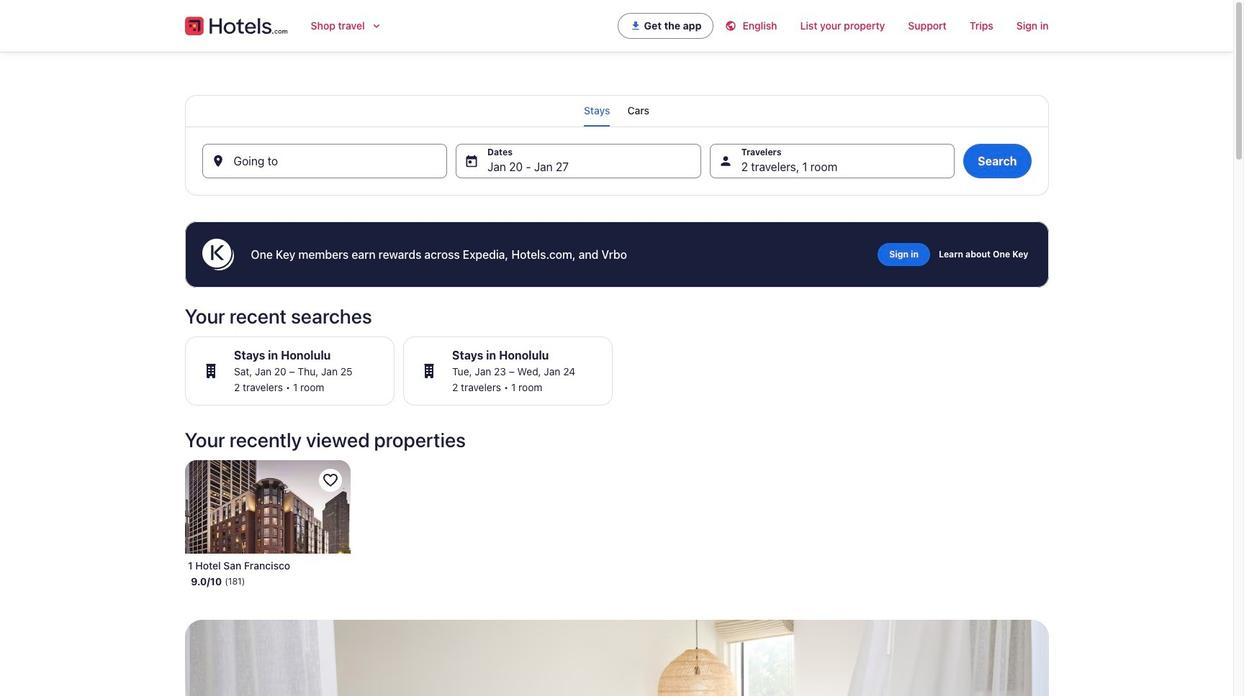 Task type: describe. For each thing, give the bounding box(es) containing it.
1 stays image from the left
[[202, 363, 219, 380]]

download the app button image
[[630, 20, 641, 32]]

Save 1 Hotel San Francisco to a trip checkbox
[[319, 469, 342, 492]]



Task type: locate. For each thing, give the bounding box(es) containing it.
exterior image
[[185, 461, 351, 554]]

2 stays image from the left
[[420, 363, 437, 380]]

hotels logo image
[[185, 14, 288, 37]]

1 horizontal spatial stays image
[[420, 363, 437, 380]]

tab list
[[185, 95, 1049, 127]]

stays image
[[202, 363, 219, 380], [420, 363, 437, 380]]

main content
[[0, 52, 1233, 697]]

small image
[[725, 20, 743, 32]]

shop travel image
[[370, 20, 382, 32]]

0 horizontal spatial stays image
[[202, 363, 219, 380]]



Task type: vqa. For each thing, say whether or not it's contained in the screenshot.
The Previous Month icon
no



